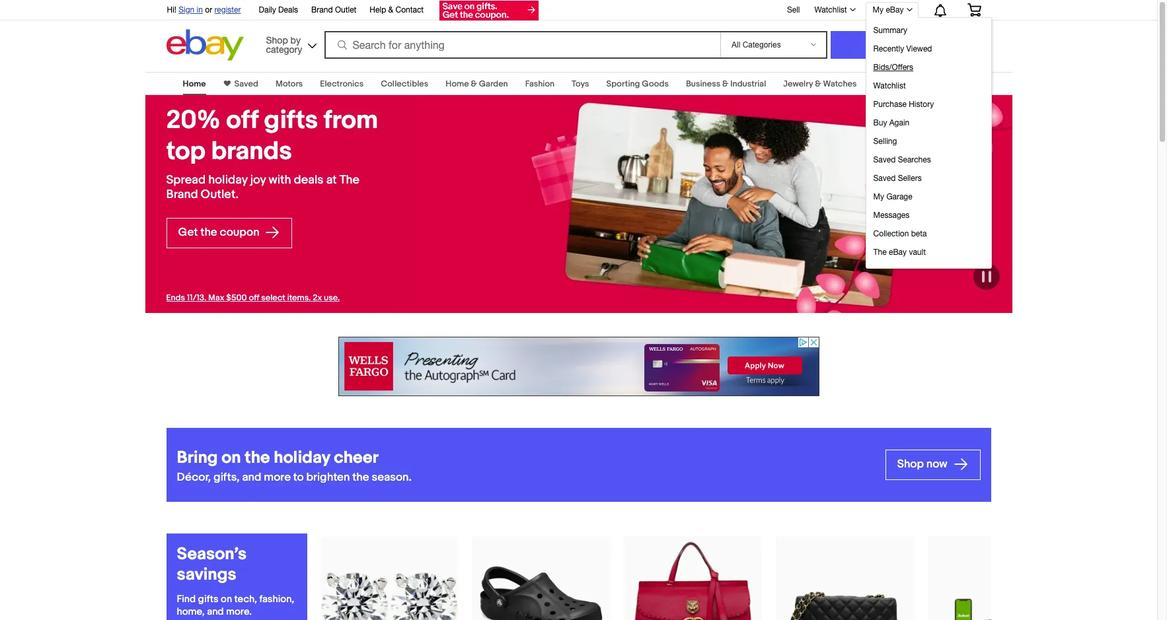 Task type: locate. For each thing, give the bounding box(es) containing it.
Search for anything text field
[[326, 32, 718, 58]]

gifts down motors
[[264, 105, 318, 136]]

get the coupon image
[[440, 1, 539, 20]]

1 horizontal spatial holiday
[[274, 448, 330, 469]]

the
[[201, 226, 217, 239], [245, 448, 270, 469], [353, 471, 369, 485]]

holiday up to
[[274, 448, 330, 469]]

0 vertical spatial the
[[201, 226, 217, 239]]

shop by category
[[266, 35, 302, 55]]

brand left outlet
[[311, 5, 333, 15]]

off
[[226, 105, 258, 136], [249, 293, 259, 303]]

1 vertical spatial and
[[207, 606, 224, 619]]

buy again link
[[871, 114, 990, 132]]

sell link
[[781, 5, 806, 14]]

selling
[[874, 137, 898, 146]]

jewelry & watches
[[784, 79, 857, 89]]

0 vertical spatial saved
[[234, 79, 258, 89]]

jewelry
[[784, 79, 813, 89]]

0 horizontal spatial the
[[340, 173, 360, 188]]

0 vertical spatial gifts
[[264, 105, 318, 136]]

1 vertical spatial saved
[[874, 155, 896, 165]]

0 horizontal spatial watchlist
[[815, 5, 847, 15]]

ends 11/13. max $500 off select items. 2x use.
[[166, 293, 340, 303]]

brighten
[[306, 471, 350, 485]]

& for industrial
[[723, 79, 729, 89]]

saved down selling
[[874, 155, 896, 165]]

the inside account navigation
[[874, 248, 887, 257]]

off right '$500'
[[249, 293, 259, 303]]

0 horizontal spatial and
[[207, 606, 224, 619]]

1 vertical spatial on
[[221, 594, 232, 606]]

off down the saved link
[[226, 105, 258, 136]]

saved up my garage
[[874, 174, 896, 183]]

1 vertical spatial watchlist link
[[871, 77, 990, 95]]

my up summary
[[873, 5, 884, 15]]

2 home from the left
[[446, 79, 469, 89]]

& for watches
[[815, 79, 822, 89]]

0 vertical spatial my
[[873, 5, 884, 15]]

1 horizontal spatial brand
[[311, 5, 333, 15]]

business & industrial link
[[686, 79, 766, 89]]

1 horizontal spatial and
[[242, 471, 261, 485]]

from
[[324, 105, 378, 136]]

live
[[895, 79, 910, 89]]

0 vertical spatial on
[[222, 448, 241, 469]]

home up 20%
[[183, 79, 206, 89]]

watchlist up purchase
[[874, 81, 906, 91]]

0 horizontal spatial the
[[201, 226, 217, 239]]

0 vertical spatial holiday
[[208, 173, 248, 188]]

season's savings link
[[177, 545, 297, 586]]

watchlist link right sell
[[808, 2, 862, 18]]

fashion link
[[525, 79, 555, 89]]

watchlist right sell
[[815, 5, 847, 15]]

bring on the holiday cheer link
[[177, 448, 875, 470]]

sell
[[787, 5, 800, 14]]

register
[[215, 5, 241, 15]]

0 vertical spatial brand
[[311, 5, 333, 15]]

ends
[[166, 293, 185, 303]]

top
[[166, 136, 206, 167]]

0 horizontal spatial brand
[[166, 188, 198, 202]]

my for my garage
[[874, 192, 885, 202]]

contact
[[396, 5, 424, 15]]

home left the garden
[[446, 79, 469, 89]]

& inside account navigation
[[389, 5, 394, 15]]

0 vertical spatial watchlist
[[815, 5, 847, 15]]

season's
[[177, 545, 247, 565]]

0 vertical spatial the
[[340, 173, 360, 188]]

watchlist link up history
[[871, 77, 990, 95]]

shop left now
[[898, 458, 924, 472]]

brand down the spread
[[166, 188, 198, 202]]

the right the at
[[340, 173, 360, 188]]

now
[[927, 458, 948, 472]]

cheer
[[334, 448, 379, 469]]

ebay live link
[[874, 79, 910, 89]]

1 horizontal spatial watchlist link
[[871, 77, 990, 95]]

register link
[[215, 5, 241, 15]]

2 vertical spatial ebay
[[889, 248, 907, 257]]

2 vertical spatial saved
[[874, 174, 896, 183]]

1 vertical spatial holiday
[[274, 448, 330, 469]]

1 home from the left
[[183, 79, 206, 89]]

2 vertical spatial the
[[353, 471, 369, 485]]

and inside the find gifts on tech, fashion, home, and more.
[[207, 606, 224, 619]]

0 horizontal spatial shop
[[266, 35, 288, 45]]

savings
[[177, 565, 236, 586]]

1 horizontal spatial the
[[874, 248, 887, 257]]

saved searches link
[[871, 151, 990, 169]]

home
[[183, 79, 206, 89], [446, 79, 469, 89]]

ebay inside "link"
[[886, 5, 904, 15]]

fashion,
[[259, 594, 294, 606]]

brand
[[311, 5, 333, 15], [166, 188, 198, 202]]

0 vertical spatial watchlist link
[[808, 2, 862, 18]]

gifts inside the find gifts on tech, fashion, home, and more.
[[198, 594, 219, 606]]

0 horizontal spatial home
[[183, 79, 206, 89]]

& right jewelry
[[815, 79, 822, 89]]

searches
[[898, 155, 931, 165]]

1 vertical spatial off
[[249, 293, 259, 303]]

the down cheer
[[353, 471, 369, 485]]

and left more.
[[207, 606, 224, 619]]

gifts right find at the bottom left of page
[[198, 594, 219, 606]]

gifts inside the 20% off gifts from top brands spread holiday joy with deals at the brand outlet.
[[264, 105, 318, 136]]

my inside "link"
[[873, 5, 884, 15]]

1 vertical spatial gifts
[[198, 594, 219, 606]]

industrial
[[731, 79, 766, 89]]

shop
[[266, 35, 288, 45], [898, 458, 924, 472]]

& left the garden
[[471, 79, 477, 89]]

ebay up summary
[[886, 5, 904, 15]]

sellers
[[898, 174, 922, 183]]

watchlist
[[815, 5, 847, 15], [874, 81, 906, 91]]

holiday
[[208, 173, 248, 188], [274, 448, 330, 469]]

get the coupon link
[[166, 218, 293, 248]]

the inside the 20% off gifts from top brands spread holiday joy with deals at the brand outlet.
[[340, 173, 360, 188]]

bids/offers link
[[871, 58, 990, 77]]

the up more
[[245, 448, 270, 469]]

toys
[[572, 79, 590, 89]]

my for my ebay
[[873, 5, 884, 15]]

2 horizontal spatial the
[[353, 471, 369, 485]]

0 vertical spatial ebay
[[886, 5, 904, 15]]

on up gifts, at bottom left
[[222, 448, 241, 469]]

gucci gg marmont animalier red top handle bag leather large image
[[624, 537, 763, 621]]

1 vertical spatial watchlist
[[874, 81, 906, 91]]

1 horizontal spatial shop
[[898, 458, 924, 472]]

1 horizontal spatial watchlist
[[874, 81, 906, 91]]

1 vertical spatial my
[[874, 192, 885, 202]]

ebay left live
[[874, 79, 893, 89]]

&
[[389, 5, 394, 15], [471, 79, 477, 89], [723, 79, 729, 89], [815, 79, 822, 89]]

holiday inside the 20% off gifts from top brands spread holiday joy with deals at the brand outlet.
[[208, 173, 248, 188]]

my left garage
[[874, 192, 885, 202]]

sign
[[179, 5, 195, 15]]

1 vertical spatial ebay
[[874, 79, 893, 89]]

1 vertical spatial the
[[874, 248, 887, 257]]

1 vertical spatial the
[[245, 448, 270, 469]]

and
[[242, 471, 261, 485], [207, 606, 224, 619]]

on left tech,
[[221, 594, 232, 606]]

& right business
[[723, 79, 729, 89]]

spread
[[166, 173, 206, 188]]

0 horizontal spatial gifts
[[198, 594, 219, 606]]

shop left by
[[266, 35, 288, 45]]

0 horizontal spatial watchlist link
[[808, 2, 862, 18]]

off inside the 20% off gifts from top brands spread holiday joy with deals at the brand outlet.
[[226, 105, 258, 136]]

account navigation
[[160, 0, 992, 269]]

1 horizontal spatial home
[[446, 79, 469, 89]]

saved inside the "20% off gifts from top brands" main content
[[234, 79, 258, 89]]

saved left motors
[[234, 79, 258, 89]]

0 vertical spatial off
[[226, 105, 258, 136]]

ebay inside the "20% off gifts from top brands" main content
[[874, 79, 893, 89]]

0 horizontal spatial holiday
[[208, 173, 248, 188]]

holiday up outlet. at the left top
[[208, 173, 248, 188]]

saved for saved searches
[[874, 155, 896, 165]]

my inside my garage link
[[874, 192, 885, 202]]

shop inside shop by category
[[266, 35, 288, 45]]

1 vertical spatial brand
[[166, 188, 198, 202]]

the down collection
[[874, 248, 887, 257]]

0 vertical spatial shop
[[266, 35, 288, 45]]

1 vertical spatial shop
[[898, 458, 924, 472]]

get
[[178, 226, 198, 239]]

0 vertical spatial and
[[242, 471, 261, 485]]

the right get
[[201, 226, 217, 239]]

1 horizontal spatial gifts
[[264, 105, 318, 136]]

holiday inside bring on the holiday cheer décor, gifts, and more to brighten the season.
[[274, 448, 330, 469]]

summary
[[874, 26, 908, 35]]

my garage
[[874, 192, 913, 202]]

20% off gifts from top brands main content
[[0, 64, 1158, 621]]

category
[[266, 44, 302, 55]]

electronics
[[320, 79, 364, 89]]

and right gifts, at bottom left
[[242, 471, 261, 485]]

your shopping cart image
[[967, 3, 982, 17]]

shop inside shop now link
[[898, 458, 924, 472]]

shop by category banner
[[160, 0, 992, 269]]

more.
[[226, 606, 252, 619]]

garden
[[479, 79, 508, 89]]

None submit
[[831, 31, 942, 59]]

home & garden
[[446, 79, 508, 89]]

get the coupon
[[178, 226, 262, 239]]

ebay down collection beta at the right of page
[[889, 248, 907, 257]]

recently viewed link
[[871, 40, 990, 58]]

& right help
[[389, 5, 394, 15]]



Task type: vqa. For each thing, say whether or not it's contained in the screenshot.
left Vehicles
no



Task type: describe. For each thing, give the bounding box(es) containing it.
ebay live
[[874, 79, 910, 89]]

viewed
[[907, 44, 933, 54]]

or
[[205, 5, 212, 15]]

in
[[197, 5, 203, 15]]

my ebay
[[873, 5, 904, 15]]

1 horizontal spatial the
[[245, 448, 270, 469]]

at
[[326, 173, 337, 188]]

saved searches
[[874, 155, 931, 165]]

messages
[[874, 211, 910, 220]]

ebay for the
[[889, 248, 907, 257]]

shop now link
[[886, 450, 981, 481]]

help
[[370, 5, 386, 15]]

coupon
[[220, 226, 260, 239]]

and inside bring on the holiday cheer décor, gifts, and more to brighten the season.
[[242, 471, 261, 485]]

help & contact
[[370, 5, 424, 15]]

bring
[[177, 448, 218, 469]]

purchase history
[[874, 100, 934, 109]]

ebay for my
[[886, 5, 904, 15]]

buy
[[874, 118, 888, 128]]

jewelry & watches link
[[784, 79, 857, 89]]

purchase
[[874, 100, 907, 109]]

& for contact
[[389, 5, 394, 15]]

2x
[[313, 293, 322, 303]]

shop for shop by category
[[266, 35, 288, 45]]

advertisement region
[[338, 337, 820, 397]]

electronics link
[[320, 79, 364, 89]]

daily
[[259, 5, 276, 15]]

history
[[909, 100, 934, 109]]

toys link
[[572, 79, 590, 89]]

saved sellers
[[874, 174, 922, 183]]

1/4 - 2 ct t.w. natural diamond studs in 14k white or yellow gold image
[[320, 537, 459, 621]]

home & garden link
[[446, 79, 508, 89]]

find gifts on tech, fashion, home, and more.
[[177, 594, 294, 619]]

watches
[[823, 79, 857, 89]]

& for garden
[[471, 79, 477, 89]]

with
[[269, 173, 291, 188]]

saved for saved
[[234, 79, 258, 89]]

motors
[[276, 79, 303, 89]]

summary link
[[871, 21, 990, 40]]

items.
[[287, 293, 311, 303]]

brand inside the 20% off gifts from top brands spread holiday joy with deals at the brand outlet.
[[166, 188, 198, 202]]

hi! sign in or register
[[167, 5, 241, 15]]

outlet.
[[201, 188, 239, 202]]

brand inside the "brand outlet" link
[[311, 5, 333, 15]]

recently viewed
[[874, 44, 933, 54]]

on inside bring on the holiday cheer décor, gifts, and more to brighten the season.
[[222, 448, 241, 469]]

none submit inside shop by category banner
[[831, 31, 942, 59]]

brands
[[211, 136, 292, 167]]

my garage link
[[871, 188, 990, 206]]

home for home & garden
[[446, 79, 469, 89]]

home for home
[[183, 79, 206, 89]]

buy again
[[874, 118, 910, 128]]

collection
[[874, 229, 909, 239]]

collection beta link
[[871, 225, 990, 243]]

joy
[[250, 173, 266, 188]]

20%
[[166, 105, 221, 136]]

ends 11/13. max $500 off select items. 2x use. link
[[166, 293, 340, 303]]

collectibles link
[[381, 79, 429, 89]]

business & industrial
[[686, 79, 766, 89]]

on inside the find gifts on tech, fashion, home, and more.
[[221, 594, 232, 606]]

messages link
[[871, 206, 990, 225]]

saved link
[[230, 79, 258, 89]]

more
[[264, 471, 291, 485]]

the ebay vault
[[874, 248, 926, 257]]

outlet
[[335, 5, 357, 15]]

home,
[[177, 606, 205, 619]]

vault
[[909, 248, 926, 257]]

chanel caviar leather classic jumbo single flap bag image
[[777, 537, 915, 621]]

the ebay vault link
[[871, 243, 990, 262]]

20% off gifts from top brands spread holiday joy with deals at the brand outlet.
[[166, 105, 378, 202]]

help & contact link
[[370, 3, 424, 18]]

20% off gifts from top brands link
[[166, 105, 386, 168]]

fashion
[[525, 79, 555, 89]]

business
[[686, 79, 721, 89]]

11/13.
[[187, 293, 206, 303]]

recently
[[874, 44, 905, 54]]

saved for saved sellers
[[874, 174, 896, 183]]

gifts,
[[213, 471, 240, 485]]

garage
[[887, 192, 913, 202]]

deals
[[278, 5, 298, 15]]

goods
[[642, 79, 669, 89]]

use.
[[324, 293, 340, 303]]

sporting goods
[[607, 79, 669, 89]]

sporting goods link
[[607, 79, 669, 89]]

crocs men's and women's shoes - baya clogs, slip on shoes, waterproof sandals image
[[472, 568, 611, 621]]

to
[[293, 471, 304, 485]]

season's savings
[[177, 545, 247, 586]]

sporting
[[607, 79, 640, 89]]

daily deals
[[259, 5, 298, 15]]

purchase history link
[[871, 95, 990, 114]]

shop by category button
[[260, 29, 320, 58]]

by
[[291, 35, 301, 45]]

décor,
[[177, 471, 211, 485]]

bids/offers
[[874, 63, 914, 72]]

season.
[[372, 471, 412, 485]]

select
[[261, 293, 286, 303]]

deals
[[294, 173, 324, 188]]

brand outlet link
[[311, 3, 357, 18]]

new irobot roomba i8+ wi-fi connected robot vacuum with automatic dirt disposal image
[[929, 537, 1067, 621]]

shop for shop now
[[898, 458, 924, 472]]

my ebay link
[[866, 2, 919, 18]]



